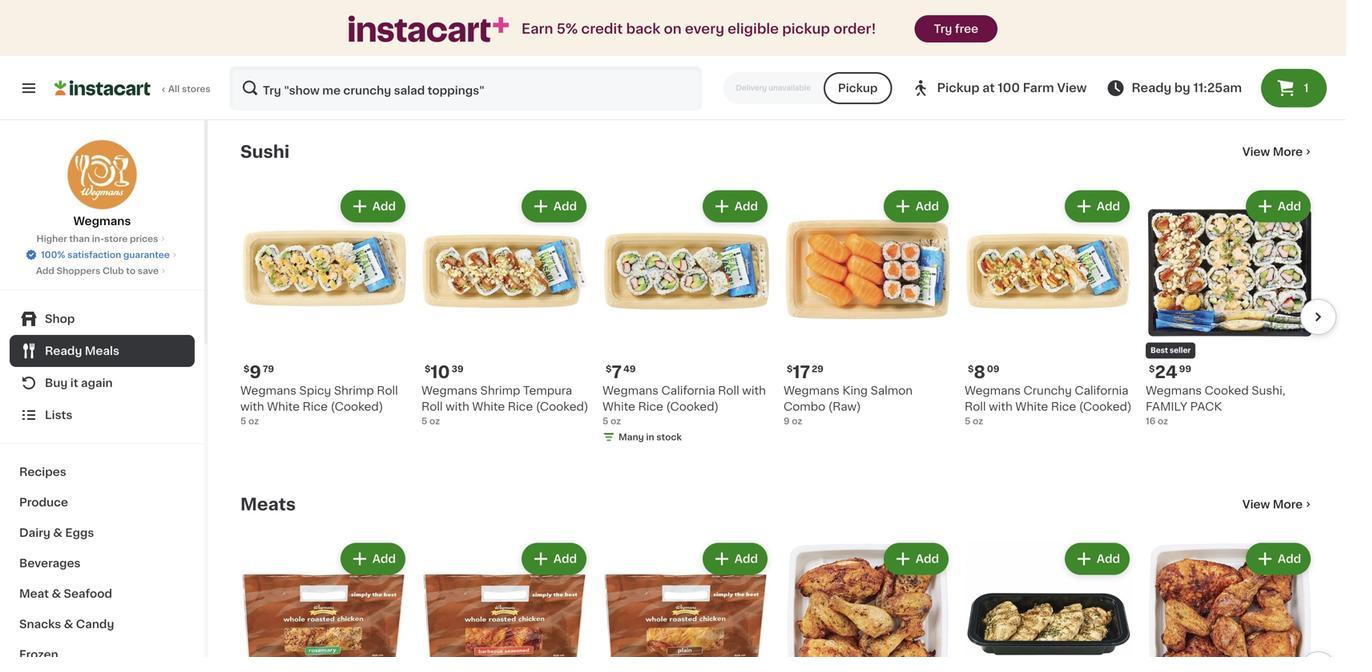 Task type: locate. For each thing, give the bounding box(es) containing it.
0 vertical spatial $ 9 79
[[787, 11, 818, 28]]

pickup
[[782, 22, 830, 36]]

prices
[[130, 234, 158, 243]]

product group containing 24
[[1146, 187, 1314, 428]]

wegmans shrimp tempura roll with white rice (cooked) 5 oz
[[422, 385, 589, 426]]

0 horizontal spatial california
[[662, 385, 715, 396]]

seller
[[1170, 347, 1191, 354]]

& inside meat & seafood link
[[52, 588, 61, 600]]

wegmans for wegmans chicken noodle soup 16 oz
[[240, 32, 297, 44]]

$ 8 09 up creamy
[[968, 11, 1000, 28]]

0 horizontal spatial 9
[[250, 364, 261, 381]]

stock down wegmans broccoli & cheddar soup 16 oz
[[476, 80, 501, 89]]

all stores link
[[55, 66, 212, 111]]

0 horizontal spatial many in stock
[[438, 80, 501, 89]]

2 view more from the top
[[1243, 499, 1303, 510]]

& inside snacks & candy link
[[64, 619, 73, 630]]

$ 8 09
[[425, 11, 456, 28], [606, 11, 638, 28], [968, 11, 1000, 28], [968, 364, 1000, 381]]

product group containing 8
[[965, 187, 1133, 428]]

product group containing 9
[[240, 187, 409, 428]]

roll for 10
[[422, 401, 443, 412]]

$ inside $ 10 39
[[425, 365, 431, 374]]

1 view more from the top
[[1243, 146, 1303, 157]]

wegmans for wegmans tuscan-style lasagna turkey sausage soup 16 oz
[[1146, 32, 1202, 44]]

with
[[688, 48, 712, 60], [742, 385, 766, 396], [240, 401, 264, 412], [446, 401, 469, 412], [989, 401, 1013, 412]]

2 california from the left
[[1075, 385, 1129, 396]]

2 white from the left
[[472, 401, 505, 412]]

2 style from the left
[[1251, 32, 1280, 44]]

0 vertical spatial ready
[[1132, 82, 1172, 94]]

0 vertical spatial view more link
[[1243, 144, 1314, 160]]

many for 8
[[438, 80, 463, 89]]

pickup down wegmans organic chicken tortilla soup 16 oz
[[838, 83, 878, 94]]

wegmans inside wegmans omg! tomato creamy tomato soup
[[965, 32, 1021, 44]]

pickup for pickup
[[838, 83, 878, 94]]

higher
[[37, 234, 67, 243]]

wegmans down $8.09 element
[[240, 32, 297, 44]]

5 inside wegmans crunchy california roll with white rice (cooked) 5 oz
[[965, 417, 971, 426]]

$ inside the $ 17 29
[[787, 365, 793, 374]]

0 horizontal spatial chicken
[[299, 32, 345, 44]]

5 inside the wegmans shrimp tempura roll with white rice (cooked) 5 oz
[[422, 417, 427, 426]]

wegmans for wegmans
[[73, 216, 131, 227]]

(cooked) for 8
[[1079, 401, 1132, 412]]

wegmans for wegmans king salmon combo (raw) 9 oz
[[784, 385, 840, 396]]

than
[[69, 234, 90, 243]]

many inside product group
[[619, 433, 644, 442]]

wegmans left crunchy
[[965, 385, 1021, 396]]

snacks
[[19, 619, 61, 630]]

2 rice from the left
[[508, 401, 533, 412]]

16 inside wegmans organic chicken tortilla soup 16 oz
[[784, 64, 794, 73]]

item carousel region containing 9
[[218, 181, 1337, 469]]

(cooked) for 9
[[331, 401, 383, 412]]

8 up creamy
[[974, 11, 986, 28]]

09 up back
[[625, 12, 638, 21]]

store
[[104, 234, 128, 243]]

8 left back
[[612, 11, 623, 28]]

oz inside wegmans italian-style wedding soup with meatballs 16 oz
[[615, 64, 625, 73]]

$ 8 09 up wegmans crunchy california roll with white rice (cooked) 5 oz
[[968, 364, 1000, 381]]

in right at
[[1009, 80, 1017, 89]]

wegmans inside wegmans italian-style wedding soup with meatballs 16 oz
[[603, 32, 659, 44]]

snacks & candy
[[19, 619, 114, 630]]

1 horizontal spatial in
[[646, 433, 655, 442]]

oz inside wegmans cooked sushi, family pack 16 oz
[[1158, 417, 1169, 426]]

$ 8 09 up wedding
[[606, 11, 638, 28]]

ready down shop
[[45, 345, 82, 357]]

16 inside wegmans tuscan-style lasagna turkey sausage soup 16 oz
[[1146, 80, 1156, 89]]

wegmans up family
[[1146, 385, 1202, 396]]

roll inside wegmans california roll with white rice (cooked) 5 oz
[[718, 385, 740, 396]]

soup down omg! at the right of page
[[1058, 48, 1087, 60]]

16 inside wegmans italian-style wedding soup with meatballs 16 oz
[[603, 64, 612, 73]]

9 up wegmans spicy shrimp roll with white rice (cooked) 5 oz
[[250, 364, 261, 381]]

with inside the wegmans shrimp tempura roll with white rice (cooked) 5 oz
[[446, 401, 469, 412]]

to
[[126, 267, 136, 275]]

white inside wegmans crunchy california roll with white rice (cooked) 5 oz
[[1016, 401, 1049, 412]]

(cooked) inside wegmans crunchy california roll with white rice (cooked) 5 oz
[[1079, 401, 1132, 412]]

1 chicken from the left
[[299, 32, 345, 44]]

0 vertical spatial 79
[[806, 12, 818, 21]]

wegmans inside wegmans cooked sushi, family pack 16 oz
[[1146, 385, 1202, 396]]

soup down order!
[[824, 48, 854, 60]]

None search field
[[229, 66, 702, 111]]

style
[[701, 32, 730, 44], [1251, 32, 1280, 44]]

rice inside wegmans california roll with white rice (cooked) 5 oz
[[638, 401, 664, 412]]

wegmans inside wegmans organic chicken tortilla soup 16 oz
[[784, 32, 840, 44]]

wegmans up cheddar
[[422, 32, 478, 44]]

8
[[431, 11, 442, 28], [612, 11, 623, 28], [974, 11, 986, 28], [974, 364, 986, 381]]

09 up wegmans crunchy california roll with white rice (cooked) 5 oz
[[987, 365, 1000, 374]]

soup down broccoli
[[473, 48, 502, 60]]

wegmans up combo
[[784, 385, 840, 396]]

1 vertical spatial 9
[[250, 364, 261, 381]]

79 up wegmans spicy shrimp roll with white rice (cooked) 5 oz
[[263, 365, 274, 374]]

wegmans crunchy california roll with white rice (cooked) 5 oz
[[965, 385, 1132, 426]]

16 inside wegmans broccoli & cheddar soup 16 oz
[[422, 64, 431, 73]]

rice
[[303, 401, 328, 412], [508, 401, 533, 412], [638, 401, 664, 412], [1051, 401, 1077, 412]]

100
[[998, 82, 1020, 94]]

4 rice from the left
[[1051, 401, 1077, 412]]

wegmans inside wegmans spicy shrimp roll with white rice (cooked) 5 oz
[[240, 385, 297, 396]]

style up sausage
[[1251, 32, 1280, 44]]

in for 7
[[646, 433, 655, 442]]

$ inside $ 24 99
[[1149, 365, 1155, 374]]

wegmans for wegmans crunchy california roll with white rice (cooked) 5 oz
[[965, 385, 1021, 396]]

$ for wegmans cooked sushi, family pack
[[1149, 365, 1155, 374]]

oz inside wegmans tuscan-style lasagna turkey sausage soup 16 oz
[[1158, 80, 1169, 89]]

Search field
[[231, 67, 701, 109]]

09 inside product group
[[987, 365, 1000, 374]]

ready for ready by 11:25am
[[1132, 82, 1172, 94]]

oz inside the wegmans shrimp tempura roll with white rice (cooked) 5 oz
[[430, 417, 440, 426]]

rice inside wegmans spicy shrimp roll with white rice (cooked) 5 oz
[[303, 401, 328, 412]]

1 horizontal spatial 9
[[784, 417, 790, 426]]

chicken right organic
[[890, 32, 937, 44]]

5
[[240, 417, 246, 426], [422, 417, 427, 426], [603, 417, 609, 426], [965, 417, 971, 426]]

& for eggs
[[53, 527, 63, 539]]

california
[[662, 385, 715, 396], [1075, 385, 1129, 396]]

wegmans left spicy
[[240, 385, 297, 396]]

1 shrimp from the left
[[334, 385, 374, 396]]

& right meat
[[52, 588, 61, 600]]

meats link
[[240, 495, 296, 514]]

& inside dairy & eggs link
[[53, 527, 63, 539]]

1 horizontal spatial tomato
[[1061, 32, 1103, 44]]

white inside wegmans california roll with white rice (cooked) 5 oz
[[603, 401, 636, 412]]

lasagna
[[1146, 48, 1193, 60]]

pickup left at
[[937, 82, 980, 94]]

09 for wegmans broccoli & cheddar soup
[[444, 12, 456, 21]]

1 vertical spatial view more link
[[1243, 497, 1314, 513]]

(cooked) for 10
[[536, 401, 589, 412]]

soup down italian-
[[656, 48, 685, 60]]

oz
[[252, 64, 263, 73], [433, 64, 444, 73], [615, 64, 625, 73], [796, 64, 806, 73], [1158, 80, 1169, 89], [248, 417, 259, 426], [430, 417, 440, 426], [611, 417, 621, 426], [792, 417, 803, 426], [973, 417, 984, 426], [1158, 417, 1169, 426]]

buy
[[45, 378, 68, 389]]

soup down "lasagna"
[[1146, 65, 1175, 76]]

3 5 from the left
[[603, 417, 609, 426]]

many down cheddar
[[438, 80, 463, 89]]

wegmans king salmon combo (raw) 9 oz
[[784, 385, 913, 426]]

0 vertical spatial view
[[1057, 82, 1087, 94]]

$ for wegmans shrimp tempura roll with white rice (cooked)
[[425, 365, 431, 374]]

wegmans for wegmans california roll with white rice (cooked) 5 oz
[[603, 385, 659, 396]]

1 white from the left
[[267, 401, 300, 412]]

& right broccoli
[[530, 32, 539, 44]]

$ for wegmans italian-style wedding soup with meatballs
[[606, 12, 612, 21]]

1 horizontal spatial many
[[619, 433, 644, 442]]

free
[[955, 23, 979, 34]]

with for 9
[[240, 401, 264, 412]]

wegmans
[[240, 32, 297, 44], [422, 32, 478, 44], [603, 32, 659, 44], [784, 32, 840, 44], [965, 32, 1021, 44], [1146, 32, 1202, 44], [73, 216, 131, 227], [240, 385, 297, 396], [422, 385, 478, 396], [603, 385, 659, 396], [784, 385, 840, 396], [965, 385, 1021, 396], [1146, 385, 1202, 396]]

09 up creamy
[[987, 12, 1000, 21]]

with inside wegmans spicy shrimp roll with white rice (cooked) 5 oz
[[240, 401, 264, 412]]

1 california from the left
[[662, 385, 715, 396]]

wegmans up higher than in-store prices link
[[73, 216, 131, 227]]

wegmans cooked sushi, family pack 16 oz
[[1146, 385, 1286, 426]]

0 horizontal spatial in
[[465, 80, 473, 89]]

stock inside product group
[[657, 433, 682, 442]]

0 horizontal spatial stock
[[476, 80, 501, 89]]

$ 7 49
[[606, 364, 636, 381]]

5 inside wegmans california roll with white rice (cooked) 5 oz
[[603, 417, 609, 426]]

1 horizontal spatial shrimp
[[481, 385, 520, 396]]

broccoli
[[481, 32, 527, 44]]

earn 5% credit back on every eligible pickup order!
[[522, 22, 876, 36]]

$ 9 79 up tortilla
[[787, 11, 818, 28]]

1 vertical spatial ready
[[45, 345, 82, 357]]

soup inside wegmans organic chicken tortilla soup 16 oz
[[824, 48, 854, 60]]

0 horizontal spatial 79
[[263, 365, 274, 374]]

0 horizontal spatial style
[[701, 32, 730, 44]]

1 (cooked) from the left
[[331, 401, 383, 412]]

0 vertical spatial view more
[[1243, 146, 1303, 157]]

3 (cooked) from the left
[[666, 401, 719, 412]]

style inside wegmans tuscan-style lasagna turkey sausage soup 16 oz
[[1251, 32, 1280, 44]]

& left eggs
[[53, 527, 63, 539]]

california inside wegmans california roll with white rice (cooked) 5 oz
[[662, 385, 715, 396]]

11:25am
[[1194, 82, 1242, 94]]

wegmans for wegmans cooked sushi, family pack 16 oz
[[1146, 385, 1202, 396]]

shop
[[45, 313, 75, 325]]

crunchy
[[1024, 385, 1072, 396]]

2 horizontal spatial 9
[[793, 11, 805, 28]]

omg!
[[1024, 32, 1058, 44]]

shrimp
[[334, 385, 374, 396], [481, 385, 520, 396]]

1 horizontal spatial ready
[[1132, 82, 1172, 94]]

1 horizontal spatial $ 9 79
[[787, 11, 818, 28]]

99
[[1180, 365, 1192, 374]]

100% satisfaction guarantee
[[41, 250, 170, 259]]

wegmans for wegmans broccoli & cheddar soup 16 oz
[[422, 32, 478, 44]]

2 vertical spatial view
[[1243, 499, 1271, 510]]

8 for wegmans omg! tomato creamy tomato soup
[[974, 11, 986, 28]]

wegmans italian-style wedding soup with meatballs 16 oz
[[603, 32, 770, 73]]

instacart logo image
[[55, 79, 151, 98]]

wegmans down $ 10 39
[[422, 385, 478, 396]]

wegmans for wegmans italian-style wedding soup with meatballs 16 oz
[[603, 32, 659, 44]]

1 item carousel region from the top
[[218, 181, 1337, 469]]

pickup inside button
[[838, 83, 878, 94]]

1
[[1304, 83, 1309, 94]]

view for meats
[[1243, 499, 1271, 510]]

wegmans inside wegmans california roll with white rice (cooked) 5 oz
[[603, 385, 659, 396]]

0 vertical spatial more
[[1273, 146, 1303, 157]]

$ 9 79 up wegmans spicy shrimp roll with white rice (cooked) 5 oz
[[244, 364, 274, 381]]

soup down $8.09 element
[[240, 48, 270, 60]]

& left candy at left bottom
[[64, 619, 73, 630]]

1 horizontal spatial chicken
[[890, 32, 937, 44]]

17
[[793, 364, 810, 381]]

white for 8
[[1016, 401, 1049, 412]]

soup inside wegmans tuscan-style lasagna turkey sausage soup 16 oz
[[1146, 65, 1175, 76]]

1 rice from the left
[[303, 401, 328, 412]]

best seller
[[1151, 347, 1191, 354]]

$ 8 09 inside product group
[[968, 364, 1000, 381]]

soup inside wegmans omg! tomato creamy tomato soup
[[1058, 48, 1087, 60]]

1 view more link from the top
[[1243, 144, 1314, 160]]

4 (cooked) from the left
[[1079, 401, 1132, 412]]

seafood
[[64, 588, 112, 600]]

many
[[438, 80, 463, 89], [981, 80, 1006, 89], [619, 433, 644, 442]]

2 shrimp from the left
[[481, 385, 520, 396]]

1 horizontal spatial 79
[[806, 12, 818, 21]]

1 horizontal spatial stock
[[657, 433, 682, 442]]

oz inside wegmans crunchy california roll with white rice (cooked) 5 oz
[[973, 417, 984, 426]]

0 horizontal spatial pickup
[[838, 83, 878, 94]]

ready by 11:25am link
[[1106, 79, 1242, 98]]

pickup button
[[824, 72, 892, 104]]

1 5 from the left
[[240, 417, 246, 426]]

in down wegmans broccoli & cheddar soup 16 oz
[[465, 80, 473, 89]]

many in stock inside product group
[[619, 433, 682, 442]]

pickup inside popup button
[[937, 82, 980, 94]]

1 horizontal spatial pickup
[[937, 82, 980, 94]]

style for italian-
[[701, 32, 730, 44]]

shrimp left tempura
[[481, 385, 520, 396]]

in-
[[92, 234, 104, 243]]

roll inside wegmans spicy shrimp roll with white rice (cooked) 5 oz
[[377, 385, 398, 396]]

wegmans for wegmans shrimp tempura roll with white rice (cooked) 5 oz
[[422, 385, 478, 396]]

1 horizontal spatial many in stock
[[619, 433, 682, 442]]

0 vertical spatial item carousel region
[[218, 181, 1337, 469]]

rice for 9
[[303, 401, 328, 412]]

many for 7
[[619, 433, 644, 442]]

stock down wegmans omg! tomato creamy tomato soup
[[1019, 80, 1044, 89]]

8 inside product group
[[974, 364, 986, 381]]

oz inside wegmans california roll with white rice (cooked) 5 oz
[[611, 417, 621, 426]]

eggs
[[65, 527, 94, 539]]

9 down combo
[[784, 417, 790, 426]]

wegmans inside the wegmans shrimp tempura roll with white rice (cooked) 5 oz
[[422, 385, 478, 396]]

2 5 from the left
[[422, 417, 427, 426]]

$ for wegmans omg! tomato creamy tomato soup
[[968, 12, 974, 21]]

ready
[[1132, 82, 1172, 94], [45, 345, 82, 357]]

item carousel region containing add
[[218, 533, 1337, 657]]

rice inside the wegmans shrimp tempura roll with white rice (cooked) 5 oz
[[508, 401, 533, 412]]

79 up pickup
[[806, 12, 818, 21]]

2 chicken from the left
[[890, 32, 937, 44]]

09 up cheddar
[[444, 12, 456, 21]]

view more link
[[1243, 144, 1314, 160], [1243, 497, 1314, 513]]

with inside wegmans crunchy california roll with white rice (cooked) 5 oz
[[989, 401, 1013, 412]]

1 vertical spatial view
[[1243, 146, 1271, 157]]

1 horizontal spatial california
[[1075, 385, 1129, 396]]

2 (cooked) from the left
[[536, 401, 589, 412]]

credit
[[581, 22, 623, 36]]

3 white from the left
[[603, 401, 636, 412]]

& inside wegmans broccoli & cheddar soup 16 oz
[[530, 32, 539, 44]]

0 horizontal spatial many
[[438, 80, 463, 89]]

with inside wegmans italian-style wedding soup with meatballs 16 oz
[[688, 48, 712, 60]]

100%
[[41, 250, 65, 259]]

chicken down $8.09 element
[[299, 32, 345, 44]]

soup inside wegmans italian-style wedding soup with meatballs 16 oz
[[656, 48, 685, 60]]

5 inside wegmans spicy shrimp roll with white rice (cooked) 5 oz
[[240, 417, 246, 426]]

8 up wegmans crunchy california roll with white rice (cooked) 5 oz
[[974, 364, 986, 381]]

rice inside wegmans crunchy california roll with white rice (cooked) 5 oz
[[1051, 401, 1077, 412]]

& for candy
[[64, 619, 73, 630]]

spicy
[[299, 385, 331, 396]]

product group
[[240, 187, 409, 428], [422, 187, 590, 428], [603, 187, 771, 447], [784, 187, 952, 428], [965, 187, 1133, 428], [1146, 187, 1314, 428], [240, 540, 409, 657], [422, 540, 590, 657], [603, 540, 771, 657], [784, 540, 952, 657], [965, 540, 1133, 657], [1146, 540, 1314, 657]]

0 horizontal spatial $ 9 79
[[244, 364, 274, 381]]

stock down wegmans california roll with white rice (cooked) 5 oz
[[657, 433, 682, 442]]

wegmans up creamy
[[965, 32, 1021, 44]]

wegmans inside wegmans broccoli & cheddar soup 16 oz
[[422, 32, 478, 44]]

1 horizontal spatial style
[[1251, 32, 1280, 44]]

$ for wegmans crunchy california roll with white rice (cooked)
[[968, 365, 974, 374]]

0 horizontal spatial ready
[[45, 345, 82, 357]]

1 vertical spatial 79
[[263, 365, 274, 374]]

79 inside product group
[[263, 365, 274, 374]]

1 vertical spatial $ 9 79
[[244, 364, 274, 381]]

wegmans tuscan-style lasagna turkey sausage soup 16 oz
[[1146, 32, 1285, 89]]

8 for wegmans italian-style wedding soup with meatballs
[[612, 11, 623, 28]]

$ for wegmans spicy shrimp roll with white rice (cooked)
[[244, 365, 250, 374]]

ready inside 'popup button'
[[45, 345, 82, 357]]

16 inside wegmans cooked sushi, family pack 16 oz
[[1146, 417, 1156, 426]]

8 up cheddar
[[431, 11, 442, 28]]

wegmans down $ 7 49
[[603, 385, 659, 396]]

0 vertical spatial 9
[[793, 11, 805, 28]]

0 horizontal spatial shrimp
[[334, 385, 374, 396]]

oz inside wegmans spicy shrimp roll with white rice (cooked) 5 oz
[[248, 417, 259, 426]]

more
[[1273, 146, 1303, 157], [1273, 499, 1303, 510]]

(cooked) inside the wegmans shrimp tempura roll with white rice (cooked) 5 oz
[[536, 401, 589, 412]]

2 more from the top
[[1273, 499, 1303, 510]]

cheddar
[[422, 48, 470, 60]]

tomato
[[1061, 32, 1103, 44], [1012, 48, 1055, 60]]

white inside the wegmans shrimp tempura roll with white rice (cooked) 5 oz
[[472, 401, 505, 412]]

wegmans inside wegmans crunchy california roll with white rice (cooked) 5 oz
[[965, 385, 1021, 396]]

roll inside wegmans crunchy california roll with white rice (cooked) 5 oz
[[965, 401, 986, 412]]

$ 8 09 up cheddar
[[425, 11, 456, 28]]

4 white from the left
[[1016, 401, 1049, 412]]

2 view more link from the top
[[1243, 497, 1314, 513]]

ready meals button
[[10, 335, 195, 367]]

9 up tortilla
[[793, 11, 805, 28]]

wegmans up "lasagna"
[[1146, 32, 1202, 44]]

$ for wegmans california roll with white rice (cooked)
[[606, 365, 612, 374]]

style inside wegmans italian-style wedding soup with meatballs 16 oz
[[701, 32, 730, 44]]

wegmans chicken noodle soup 16 oz
[[240, 32, 389, 73]]

4 5 from the left
[[965, 417, 971, 426]]

wegmans inside wegmans chicken noodle soup 16 oz
[[240, 32, 297, 44]]

09 for wegmans crunchy california roll with white rice (cooked)
[[987, 365, 1000, 374]]

farm
[[1023, 82, 1055, 94]]

wegmans inside wegmans tuscan-style lasagna turkey sausage soup 16 oz
[[1146, 32, 1202, 44]]

guarantee
[[123, 250, 170, 259]]

item carousel region
[[218, 181, 1337, 469], [218, 533, 1337, 657]]

wegmans up tortilla
[[784, 32, 840, 44]]

$
[[425, 12, 431, 21], [606, 12, 612, 21], [787, 12, 793, 21], [968, 12, 974, 21], [244, 365, 250, 374], [425, 365, 431, 374], [606, 365, 612, 374], [787, 365, 793, 374], [968, 365, 974, 374], [1149, 365, 1155, 374]]

3 rice from the left
[[638, 401, 664, 412]]

1 vertical spatial view more
[[1243, 499, 1303, 510]]

oz inside wegmans chicken noodle soup 16 oz
[[252, 64, 263, 73]]

5 for 8
[[965, 417, 971, 426]]

tomato right omg! at the right of page
[[1061, 32, 1103, 44]]

2 item carousel region from the top
[[218, 533, 1337, 657]]

1 style from the left
[[701, 32, 730, 44]]

tomato down omg! at the right of page
[[1012, 48, 1055, 60]]

$ 8 09 for wegmans broccoli & cheddar soup
[[425, 11, 456, 28]]

soup
[[240, 48, 270, 60], [473, 48, 502, 60], [656, 48, 685, 60], [824, 48, 854, 60], [1058, 48, 1087, 60], [1146, 65, 1175, 76]]

wegmans inside wegmans king salmon combo (raw) 9 oz
[[784, 385, 840, 396]]

rice for 8
[[1051, 401, 1077, 412]]

wegmans for wegmans spicy shrimp roll with white rice (cooked) 5 oz
[[240, 385, 297, 396]]

with for 8
[[989, 401, 1013, 412]]

product group containing 10
[[422, 187, 590, 428]]

in
[[465, 80, 473, 89], [1009, 80, 1017, 89], [646, 433, 655, 442]]

$ inside $ 7 49
[[606, 365, 612, 374]]

wegmans for wegmans omg! tomato creamy tomato soup
[[965, 32, 1021, 44]]

1 vertical spatial more
[[1273, 499, 1303, 510]]

view more for meats
[[1243, 499, 1303, 510]]

1 vertical spatial item carousel region
[[218, 533, 1337, 657]]

meat
[[19, 588, 49, 600]]

1 vertical spatial tomato
[[1012, 48, 1055, 60]]

tortilla
[[784, 48, 822, 60]]

more for meats
[[1273, 499, 1303, 510]]

wegmans up wedding
[[603, 32, 659, 44]]

white inside wegmans spicy shrimp roll with white rice (cooked) 5 oz
[[267, 401, 300, 412]]

2 vertical spatial 9
[[784, 417, 790, 426]]

shrimp right spicy
[[334, 385, 374, 396]]

in down wegmans california roll with white rice (cooked) 5 oz
[[646, 433, 655, 442]]

style up "meatballs"
[[701, 32, 730, 44]]

1 more from the top
[[1273, 146, 1303, 157]]

ready left by
[[1132, 82, 1172, 94]]

view more for sushi
[[1243, 146, 1303, 157]]

(cooked) inside wegmans spicy shrimp roll with white rice (cooked) 5 oz
[[331, 401, 383, 412]]

& for seafood
[[52, 588, 61, 600]]

view more link for meats
[[1243, 497, 1314, 513]]

roll inside the wegmans shrimp tempura roll with white rice (cooked) 5 oz
[[422, 401, 443, 412]]

pickup
[[937, 82, 980, 94], [838, 83, 878, 94]]

many down wegmans california roll with white rice (cooked) 5 oz
[[619, 433, 644, 442]]

2 horizontal spatial many in stock
[[981, 80, 1044, 89]]

wegmans for wegmans organic chicken tortilla soup 16 oz
[[784, 32, 840, 44]]

satisfaction
[[67, 250, 121, 259]]

many down creamy
[[981, 80, 1006, 89]]

add shoppers club to save link
[[36, 264, 168, 277]]

more for sushi
[[1273, 146, 1303, 157]]



Task type: vqa. For each thing, say whether or not it's contained in the screenshot.
bottom THE
no



Task type: describe. For each thing, give the bounding box(es) containing it.
meat & seafood
[[19, 588, 112, 600]]

recipes link
[[10, 457, 195, 487]]

2 horizontal spatial in
[[1009, 80, 1017, 89]]

5%
[[557, 22, 578, 36]]

16 inside wegmans chicken noodle soup 16 oz
[[240, 64, 250, 73]]

wegmans omg! tomato creamy tomato soup
[[965, 32, 1103, 60]]

style for tuscan-
[[1251, 32, 1280, 44]]

pickup for pickup at 100 farm view
[[937, 82, 980, 94]]

turkey
[[1196, 48, 1234, 60]]

wegmans logo image
[[67, 139, 137, 210]]

(cooked) inside wegmans california roll with white rice (cooked) 5 oz
[[666, 401, 719, 412]]

earn
[[522, 22, 553, 36]]

8 for wegmans broccoli & cheddar soup
[[431, 11, 442, 28]]

79 for wegmans spicy shrimp roll with white rice (cooked)
[[263, 365, 274, 374]]

tuscan-
[[1205, 32, 1251, 44]]

service type group
[[723, 72, 892, 104]]

$ for wegmans organic chicken tortilla soup
[[787, 12, 793, 21]]

lists
[[45, 410, 72, 421]]

49
[[624, 365, 636, 374]]

in for 8
[[465, 80, 473, 89]]

beverages
[[19, 558, 81, 569]]

wegmans spicy shrimp roll with white rice (cooked) 5 oz
[[240, 385, 398, 426]]

snacks & candy link
[[10, 609, 195, 640]]

100% satisfaction guarantee button
[[25, 245, 179, 261]]

add shoppers club to save
[[36, 267, 159, 275]]

0 horizontal spatial tomato
[[1012, 48, 1055, 60]]

candy
[[76, 619, 114, 630]]

at
[[983, 82, 995, 94]]

2 horizontal spatial many
[[981, 80, 1006, 89]]

wegmans organic chicken tortilla soup 16 oz
[[784, 32, 937, 73]]

view inside pickup at 100 farm view popup button
[[1057, 82, 1087, 94]]

eligible
[[728, 22, 779, 36]]

many in stock for 8
[[438, 80, 501, 89]]

family
[[1146, 401, 1188, 412]]

$ 10 39
[[425, 364, 464, 381]]

italian-
[[662, 32, 701, 44]]

cooked
[[1205, 385, 1249, 396]]

oz inside wegmans organic chicken tortilla soup 16 oz
[[796, 64, 806, 73]]

meatballs
[[715, 48, 770, 60]]

sushi
[[240, 143, 290, 160]]

dairy & eggs link
[[10, 518, 195, 548]]

stock for 8
[[476, 80, 501, 89]]

ready for ready meals
[[45, 345, 82, 357]]

it
[[70, 378, 78, 389]]

09 for wegmans omg! tomato creamy tomato soup
[[987, 12, 1000, 21]]

shrimp inside the wegmans shrimp tempura roll with white rice (cooked) 5 oz
[[481, 385, 520, 396]]

product group containing 7
[[603, 187, 771, 447]]

roll for 8
[[965, 401, 986, 412]]

24
[[1155, 364, 1178, 381]]

product group containing 17
[[784, 187, 952, 428]]

pickup at 100 farm view button
[[912, 66, 1087, 111]]

$ for wegmans broccoli & cheddar soup
[[425, 12, 431, 21]]

with inside wegmans california roll with white rice (cooked) 5 oz
[[742, 385, 766, 396]]

7
[[612, 364, 622, 381]]

$ 8 09 for wegmans omg! tomato creamy tomato soup
[[968, 11, 1000, 28]]

again
[[81, 378, 113, 389]]

meat & seafood link
[[10, 579, 195, 609]]

wegmans california roll with white rice (cooked) 5 oz
[[603, 385, 766, 426]]

instacart plus icon image
[[349, 16, 509, 42]]

recipes
[[19, 466, 66, 478]]

lists link
[[10, 399, 195, 431]]

white for 9
[[267, 401, 300, 412]]

view for sushi
[[1243, 146, 1271, 157]]

california inside wegmans crunchy california roll with white rice (cooked) 5 oz
[[1075, 385, 1129, 396]]

$8.09 element
[[240, 9, 409, 30]]

ready meals link
[[10, 335, 195, 367]]

9 inside wegmans king salmon combo (raw) 9 oz
[[784, 417, 790, 426]]

buy it again link
[[10, 367, 195, 399]]

meals
[[85, 345, 119, 357]]

oz inside wegmans king salmon combo (raw) 9 oz
[[792, 417, 803, 426]]

higher than in-store prices
[[37, 234, 158, 243]]

white for 10
[[472, 401, 505, 412]]

09 for wegmans italian-style wedding soup with meatballs
[[625, 12, 638, 21]]

rice for 10
[[508, 401, 533, 412]]

$ 9 79 for wegmans organic chicken tortilla soup
[[787, 11, 818, 28]]

produce link
[[10, 487, 195, 518]]

best
[[1151, 347, 1168, 354]]

item carousel region for sushi
[[218, 181, 1337, 469]]

sushi link
[[240, 142, 290, 162]]

dairy & eggs
[[19, 527, 94, 539]]

beverages link
[[10, 548, 195, 579]]

higher than in-store prices link
[[37, 232, 168, 245]]

creamy
[[965, 48, 1009, 60]]

$ 8 09 for wegmans crunchy california roll with white rice (cooked)
[[968, 364, 1000, 381]]

view more link for sushi
[[1243, 144, 1314, 160]]

ready meals
[[45, 345, 119, 357]]

1 button
[[1262, 69, 1327, 107]]

chicken inside wegmans chicken noodle soup 16 oz
[[299, 32, 345, 44]]

39
[[452, 365, 464, 374]]

8 for wegmans crunchy california roll with white rice (cooked)
[[974, 364, 986, 381]]

many in stock for 7
[[619, 433, 682, 442]]

$ for wegmans king salmon combo (raw)
[[787, 365, 793, 374]]

on
[[664, 22, 682, 36]]

shoppers
[[57, 267, 100, 275]]

wegmans broccoli & cheddar soup 16 oz
[[422, 32, 539, 73]]

oz inside wegmans broccoli & cheddar soup 16 oz
[[433, 64, 444, 73]]

9 for wegmans organic chicken tortilla soup
[[793, 11, 805, 28]]

$ 17 29
[[787, 364, 824, 381]]

sushi,
[[1252, 385, 1286, 396]]

tempura
[[523, 385, 572, 396]]

5 for 10
[[422, 417, 427, 426]]

shrimp inside wegmans spicy shrimp roll with white rice (cooked) 5 oz
[[334, 385, 374, 396]]

soup inside wegmans chicken noodle soup 16 oz
[[240, 48, 270, 60]]

wegmans link
[[67, 139, 137, 229]]

9 for wegmans spicy shrimp roll with white rice (cooked)
[[250, 364, 261, 381]]

ready by 11:25am
[[1132, 82, 1242, 94]]

back
[[626, 22, 661, 36]]

$ 8 09 for wegmans italian-style wedding soup with meatballs
[[606, 11, 638, 28]]

pickup at 100 farm view
[[937, 82, 1087, 94]]

0 vertical spatial tomato
[[1061, 32, 1103, 44]]

shop link
[[10, 303, 195, 335]]

roll for 9
[[377, 385, 398, 396]]

$ 9 79 for wegmans spicy shrimp roll with white rice (cooked)
[[244, 364, 274, 381]]

chicken inside wegmans organic chicken tortilla soup 16 oz
[[890, 32, 937, 44]]

soup inside wegmans broccoli & cheddar soup 16 oz
[[473, 48, 502, 60]]

with for 10
[[446, 401, 469, 412]]

stock for 7
[[657, 433, 682, 442]]

order!
[[834, 22, 876, 36]]

5 for 9
[[240, 417, 246, 426]]

organic
[[843, 32, 888, 44]]

10
[[431, 364, 450, 381]]

all stores
[[168, 85, 211, 93]]

79 for wegmans organic chicken tortilla soup
[[806, 12, 818, 21]]

2 horizontal spatial stock
[[1019, 80, 1044, 89]]

every
[[685, 22, 725, 36]]

dairy
[[19, 527, 50, 539]]

king
[[843, 385, 868, 396]]

item carousel region for meats
[[218, 533, 1337, 657]]

stores
[[182, 85, 211, 93]]



